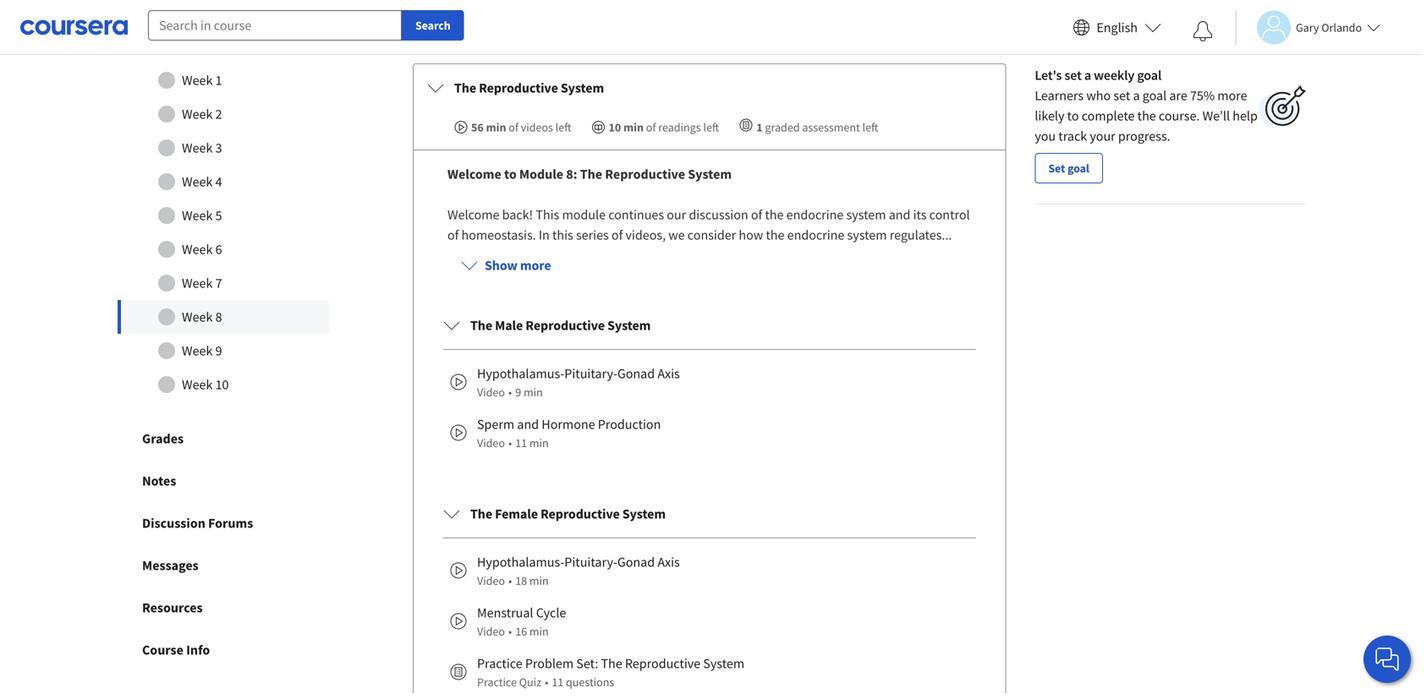Task type: locate. For each thing, give the bounding box(es) containing it.
the reproductive system button
[[414, 64, 1006, 112]]

this
[[553, 227, 574, 244]]

left right assessment at the top right
[[863, 120, 879, 135]]

3 video from the top
[[477, 574, 505, 589]]

menstrual
[[477, 605, 534, 622]]

pituitary- up hormone
[[565, 366, 618, 383]]

graded
[[765, 120, 800, 135]]

left for 10 min of readings left
[[704, 120, 719, 135]]

male
[[495, 317, 523, 334]]

week inside 'week 1' link
[[182, 72, 213, 89]]

readings
[[659, 120, 701, 135]]

56
[[471, 120, 484, 135]]

0 vertical spatial 9
[[215, 343, 222, 360]]

gary orlando
[[1296, 20, 1362, 35]]

reproductive right the set:
[[625, 656, 701, 673]]

system left regulates...
[[848, 227, 887, 244]]

week left 8
[[182, 309, 213, 326]]

week 5 link
[[118, 199, 329, 233]]

we
[[669, 227, 685, 244]]

1 horizontal spatial 9
[[516, 385, 521, 400]]

show more button
[[448, 245, 565, 286]]

reproductive up hypothalamus-pituitary-gonad  axis video • 18 min
[[541, 506, 620, 523]]

min right "18"
[[530, 574, 549, 589]]

4 week from the top
[[182, 174, 213, 190]]

practice up quiz
[[477, 656, 523, 673]]

week 5
[[182, 207, 222, 224]]

2
[[215, 106, 222, 123]]

• up sperm
[[509, 385, 512, 400]]

• inside hypothalamus-pituitary-gonad axis video • 9 min
[[509, 385, 512, 400]]

8:
[[566, 166, 578, 183]]

the inside learners who set a goal are 75% more likely to complete the course. we'll help you track your progress.
[[1138, 108, 1157, 124]]

min right 56 at the top left of page
[[486, 120, 506, 135]]

• left "18"
[[509, 574, 512, 589]]

video inside hypothalamus-pituitary-gonad axis video • 9 min
[[477, 385, 505, 400]]

the female reproductive system button
[[430, 491, 989, 538]]

gonad inside hypothalamus-pituitary-gonad axis video • 9 min
[[618, 366, 655, 383]]

1 horizontal spatial and
[[889, 207, 911, 223]]

the left male
[[470, 317, 493, 334]]

1 vertical spatial more
[[520, 257, 551, 274]]

min right the 16
[[530, 625, 549, 640]]

course info
[[142, 642, 210, 659]]

axis inside hypothalamus-pituitary-gonad  axis video • 18 min
[[658, 554, 680, 571]]

the inside dropdown button
[[454, 80, 476, 97]]

0 horizontal spatial left
[[556, 120, 572, 135]]

2 pituitary- from the top
[[565, 554, 618, 571]]

8 week from the top
[[182, 309, 213, 326]]

the up progress.
[[1138, 108, 1157, 124]]

the female reproductive system
[[470, 506, 666, 523]]

video
[[477, 385, 505, 400], [477, 436, 505, 451], [477, 574, 505, 589], [477, 625, 505, 640]]

pituitary- down 'the female reproductive system'
[[565, 554, 618, 571]]

9 up sperm and hormone production video • 11 min
[[516, 385, 521, 400]]

set goal button
[[1035, 153, 1103, 184]]

1 axis from the top
[[658, 366, 680, 383]]

hypothalamus- for menstrual
[[477, 554, 565, 571]]

the left female
[[470, 506, 493, 523]]

week inside week 10 link
[[182, 377, 213, 394]]

week 2
[[182, 106, 222, 123]]

1 horizontal spatial a
[[1133, 87, 1140, 104]]

coursera image
[[20, 14, 128, 41]]

welcome inside welcome back! this module continues our discussion of the endocrine system and its control of homeostasis. in this series of videos, we consider how the endocrine system regulates...
[[448, 207, 500, 223]]

discussion
[[689, 207, 749, 223]]

left right videos
[[556, 120, 572, 135]]

hypothalamus-
[[477, 366, 565, 383], [477, 554, 565, 571]]

week inside week 4 link
[[182, 174, 213, 190]]

1 horizontal spatial set
[[1114, 87, 1131, 104]]

the for the reproductive system
[[454, 80, 476, 97]]

•
[[509, 385, 512, 400], [509, 436, 512, 451], [509, 574, 512, 589], [509, 625, 512, 640], [545, 675, 549, 691]]

week for week 5
[[182, 207, 213, 224]]

0 vertical spatial set
[[1065, 67, 1082, 84]]

english
[[1097, 19, 1138, 36]]

week up week 2
[[182, 72, 213, 89]]

endocrine
[[787, 207, 844, 223], [788, 227, 845, 244]]

week 6
[[182, 241, 222, 258]]

• left the 16
[[509, 625, 512, 640]]

5 week from the top
[[182, 207, 213, 224]]

gonad for hypothalamus-pituitary-gonad axis
[[618, 366, 655, 383]]

week 6 link
[[118, 233, 329, 267]]

1 horizontal spatial to
[[1068, 108, 1079, 124]]

help center image
[[1378, 650, 1398, 670]]

goal
[[1138, 67, 1162, 84], [1143, 87, 1167, 104], [1068, 161, 1090, 176]]

welcome up homeostasis.
[[448, 207, 500, 223]]

1 pituitary- from the top
[[565, 366, 618, 383]]

10
[[609, 120, 621, 135], [215, 377, 229, 394]]

a up who
[[1085, 67, 1092, 84]]

gonad inside hypothalamus-pituitary-gonad  axis video • 18 min
[[618, 554, 655, 571]]

3 week from the top
[[182, 140, 213, 157]]

10 up welcome to module 8: the reproductive system
[[609, 120, 621, 135]]

to up track
[[1068, 108, 1079, 124]]

2 vertical spatial goal
[[1068, 161, 1090, 176]]

1 vertical spatial gonad
[[618, 554, 655, 571]]

1 week from the top
[[182, 72, 213, 89]]

the right how
[[766, 227, 785, 244]]

the male reproductive system button
[[430, 302, 989, 350]]

set up 'learners'
[[1065, 67, 1082, 84]]

pituitary- inside hypothalamus-pituitary-gonad  axis video • 18 min
[[565, 554, 618, 571]]

pituitary-
[[565, 366, 618, 383], [565, 554, 618, 571]]

min
[[486, 120, 506, 135], [624, 120, 644, 135], [524, 385, 543, 400], [530, 436, 549, 451], [530, 574, 549, 589], [530, 625, 549, 640]]

and left its
[[889, 207, 911, 223]]

week for week 7
[[182, 275, 213, 292]]

gonad up production
[[618, 366, 655, 383]]

• inside hypothalamus-pituitary-gonad  axis video • 18 min
[[509, 574, 512, 589]]

7 week from the top
[[182, 275, 213, 292]]

1 video from the top
[[477, 385, 505, 400]]

axis for hypothalamus-pituitary-gonad axis
[[658, 366, 680, 383]]

1 vertical spatial 9
[[516, 385, 521, 400]]

11 inside sperm and hormone production video • 11 min
[[516, 436, 527, 451]]

more inside learners who set a goal are 75% more likely to complete the course. we'll help you track your progress.
[[1218, 87, 1248, 104]]

help
[[1233, 108, 1258, 124]]

goal right weekly
[[1138, 67, 1162, 84]]

hypothalamus- for sperm
[[477, 366, 565, 383]]

0 vertical spatial 1
[[215, 72, 222, 89]]

the right 8:
[[580, 166, 603, 183]]

learners
[[1035, 87, 1084, 104]]

2 gonad from the top
[[618, 554, 655, 571]]

week inside week 3 link
[[182, 140, 213, 157]]

1 vertical spatial the
[[765, 207, 784, 223]]

gonad down 'the female reproductive system'
[[618, 554, 655, 571]]

reproductive inside the practice problem set: the reproductive system practice quiz • 11 questions
[[625, 656, 701, 673]]

discussion forums link
[[102, 503, 345, 545]]

the right discussion
[[765, 207, 784, 223]]

axis down 'the female reproductive system' dropdown button
[[658, 554, 680, 571]]

module
[[519, 166, 564, 183]]

show
[[485, 257, 518, 274]]

min down hormone
[[530, 436, 549, 451]]

pituitary- for cycle
[[565, 554, 618, 571]]

of
[[509, 120, 519, 135], [646, 120, 656, 135], [751, 207, 763, 223], [448, 227, 459, 244], [612, 227, 623, 244]]

1 vertical spatial to
[[504, 166, 517, 183]]

week
[[182, 72, 213, 89], [182, 106, 213, 123], [182, 140, 213, 157], [182, 174, 213, 190], [182, 207, 213, 224], [182, 241, 213, 258], [182, 275, 213, 292], [182, 309, 213, 326], [182, 343, 213, 360], [182, 377, 213, 394]]

1 vertical spatial and
[[517, 416, 539, 433]]

hypothalamus- up "18"
[[477, 554, 565, 571]]

1 vertical spatial 11
[[552, 675, 564, 691]]

week inside week 9 link
[[182, 343, 213, 360]]

1 hypothalamus- from the top
[[477, 366, 565, 383]]

axis for hypothalamus-pituitary-gonad  axis
[[658, 554, 680, 571]]

reproductive up 56 min of videos left on the top of page
[[479, 80, 558, 97]]

1 gonad from the top
[[618, 366, 655, 383]]

2 welcome from the top
[[448, 207, 500, 223]]

week for week 8
[[182, 309, 213, 326]]

how
[[739, 227, 763, 244]]

system inside dropdown button
[[561, 80, 604, 97]]

practice left quiz
[[477, 675, 517, 691]]

continues
[[609, 207, 664, 223]]

2 left from the left
[[704, 120, 719, 135]]

10 week from the top
[[182, 377, 213, 394]]

the for the female reproductive system
[[470, 506, 493, 523]]

reproductive inside dropdown button
[[479, 80, 558, 97]]

search
[[415, 18, 451, 33]]

more down in
[[520, 257, 551, 274]]

the inside the practice problem set: the reproductive system practice quiz • 11 questions
[[601, 656, 623, 673]]

hypothalamus- inside hypothalamus-pituitary-gonad axis video • 9 min
[[477, 366, 565, 383]]

10 down week 9 link
[[215, 377, 229, 394]]

0 horizontal spatial more
[[520, 257, 551, 274]]

week 8 link
[[118, 300, 329, 334]]

left for 56 min of videos left
[[556, 120, 572, 135]]

reproductive
[[479, 80, 558, 97], [605, 166, 685, 183], [526, 317, 605, 334], [541, 506, 620, 523], [625, 656, 701, 673]]

0 horizontal spatial and
[[517, 416, 539, 433]]

welcome down 56 at the top left of page
[[448, 166, 502, 183]]

1 vertical spatial 1
[[757, 120, 763, 135]]

axis down the male reproductive system dropdown button
[[658, 366, 680, 383]]

1 horizontal spatial left
[[704, 120, 719, 135]]

11 up female
[[516, 436, 527, 451]]

11 down problem
[[552, 675, 564, 691]]

who
[[1087, 87, 1111, 104]]

1 left graded
[[757, 120, 763, 135]]

videos
[[521, 120, 553, 135]]

week left "6"
[[182, 241, 213, 258]]

week left 3
[[182, 140, 213, 157]]

left right the readings
[[704, 120, 719, 135]]

0 horizontal spatial 10
[[215, 377, 229, 394]]

week inside week 6 link
[[182, 241, 213, 258]]

1 up 2
[[215, 72, 222, 89]]

we'll
[[1203, 108, 1230, 124]]

75%
[[1191, 87, 1215, 104]]

left
[[556, 120, 572, 135], [704, 120, 719, 135], [863, 120, 879, 135]]

course info link
[[102, 630, 345, 672]]

week left 7
[[182, 275, 213, 292]]

0 vertical spatial pituitary-
[[565, 366, 618, 383]]

set:
[[577, 656, 598, 673]]

1 vertical spatial welcome
[[448, 207, 500, 223]]

likely
[[1035, 108, 1065, 124]]

week down week 8
[[182, 343, 213, 360]]

system
[[561, 80, 604, 97], [688, 166, 732, 183], [608, 317, 651, 334], [623, 506, 666, 523], [703, 656, 745, 673]]

of up how
[[751, 207, 763, 223]]

2 hypothalamus- from the top
[[477, 554, 565, 571]]

in
[[539, 227, 550, 244]]

• for sperm and hormone production
[[509, 436, 512, 451]]

1 horizontal spatial more
[[1218, 87, 1248, 104]]

min inside menstrual cycle video • 16 min
[[530, 625, 549, 640]]

sperm and hormone production video • 11 min
[[477, 416, 661, 451]]

week left 2
[[182, 106, 213, 123]]

0 vertical spatial 11
[[516, 436, 527, 451]]

set
[[1049, 161, 1066, 176]]

2 week from the top
[[182, 106, 213, 123]]

1 vertical spatial pituitary-
[[565, 554, 618, 571]]

video up sperm
[[477, 385, 505, 400]]

0 vertical spatial axis
[[658, 366, 680, 383]]

week for week 1
[[182, 72, 213, 89]]

0 horizontal spatial 1
[[215, 72, 222, 89]]

0 vertical spatial welcome
[[448, 166, 502, 183]]

goal left are
[[1143, 87, 1167, 104]]

video inside sperm and hormone production video • 11 min
[[477, 436, 505, 451]]

the
[[1138, 108, 1157, 124], [765, 207, 784, 223], [766, 227, 785, 244]]

1 vertical spatial a
[[1133, 87, 1140, 104]]

video left "18"
[[477, 574, 505, 589]]

1 vertical spatial practice
[[477, 675, 517, 691]]

0 vertical spatial 10
[[609, 120, 621, 135]]

9 inside hypothalamus-pituitary-gonad axis video • 9 min
[[516, 385, 521, 400]]

1 vertical spatial goal
[[1143, 87, 1167, 104]]

0 horizontal spatial 11
[[516, 436, 527, 451]]

16
[[516, 625, 527, 640]]

• right quiz
[[545, 675, 549, 691]]

pituitary- inside hypothalamus-pituitary-gonad axis video • 9 min
[[565, 366, 618, 383]]

0 vertical spatial hypothalamus-
[[477, 366, 565, 383]]

reproductive right male
[[526, 317, 605, 334]]

week 1 link
[[118, 64, 329, 97]]

video inside hypothalamus-pituitary-gonad  axis video • 18 min
[[477, 574, 505, 589]]

9 week from the top
[[182, 343, 213, 360]]

1 practice from the top
[[477, 656, 523, 673]]

the male reproductive system
[[470, 317, 651, 334]]

week left 4
[[182, 174, 213, 190]]

0 vertical spatial to
[[1068, 108, 1079, 124]]

0 horizontal spatial a
[[1085, 67, 1092, 84]]

2 horizontal spatial left
[[863, 120, 879, 135]]

assessment
[[802, 120, 860, 135]]

video down menstrual
[[477, 625, 505, 640]]

let's
[[1035, 67, 1062, 84]]

of left videos
[[509, 120, 519, 135]]

video down sperm
[[477, 436, 505, 451]]

the right the set:
[[601, 656, 623, 673]]

videos,
[[626, 227, 666, 244]]

hypothalamus- down male
[[477, 366, 565, 383]]

and inside welcome back! this module continues our discussion of the endocrine system and its control of homeostasis. in this series of videos, we consider how the endocrine system regulates...
[[889, 207, 911, 223]]

2 axis from the top
[[658, 554, 680, 571]]

week inside week 8 link
[[182, 309, 213, 326]]

1 vertical spatial axis
[[658, 554, 680, 571]]

week down week 9
[[182, 377, 213, 394]]

min inside hypothalamus-pituitary-gonad  axis video • 18 min
[[530, 574, 549, 589]]

axis inside hypothalamus-pituitary-gonad axis video • 9 min
[[658, 366, 680, 383]]

week inside week 2 link
[[182, 106, 213, 123]]

• down sperm
[[509, 436, 512, 451]]

set down weekly
[[1114, 87, 1131, 104]]

female
[[495, 506, 538, 523]]

0 vertical spatial practice
[[477, 656, 523, 673]]

goal right set
[[1068, 161, 1090, 176]]

4 video from the top
[[477, 625, 505, 640]]

1 welcome from the top
[[448, 166, 502, 183]]

more up help
[[1218, 87, 1248, 104]]

are
[[1170, 87, 1188, 104]]

1 left from the left
[[556, 120, 572, 135]]

welcome to module 8: the reproductive system
[[448, 166, 732, 183]]

1 vertical spatial hypothalamus-
[[477, 554, 565, 571]]

of right series
[[612, 227, 623, 244]]

min up hormone
[[524, 385, 543, 400]]

• inside sperm and hormone production video • 11 min
[[509, 436, 512, 451]]

9 down 8
[[215, 343, 222, 360]]

week inside week 5 link
[[182, 207, 213, 224]]

0 vertical spatial goal
[[1138, 67, 1162, 84]]

to left module
[[504, 166, 517, 183]]

hypothalamus- inside hypothalamus-pituitary-gonad  axis video • 18 min
[[477, 554, 565, 571]]

gonad
[[618, 366, 655, 383], [618, 554, 655, 571]]

7
[[215, 275, 222, 292]]

2 video from the top
[[477, 436, 505, 451]]

18
[[516, 574, 527, 589]]

0 vertical spatial gonad
[[618, 366, 655, 383]]

0 horizontal spatial set
[[1065, 67, 1082, 84]]

0 vertical spatial the
[[1138, 108, 1157, 124]]

2 vertical spatial the
[[766, 227, 785, 244]]

0 vertical spatial and
[[889, 207, 911, 223]]

the up 56 at the top left of page
[[454, 80, 476, 97]]

• for hypothalamus-pituitary-gonad  axis
[[509, 574, 512, 589]]

system left its
[[847, 207, 886, 223]]

resources
[[142, 600, 203, 617]]

goal inside learners who set a goal are 75% more likely to complete the course. we'll help you track your progress.
[[1143, 87, 1167, 104]]

0 vertical spatial system
[[847, 207, 886, 223]]

6 week from the top
[[182, 241, 213, 258]]

week left 5
[[182, 207, 213, 224]]

1 vertical spatial 10
[[215, 377, 229, 394]]

and right sperm
[[517, 416, 539, 433]]

a down weekly
[[1133, 87, 1140, 104]]

0 vertical spatial more
[[1218, 87, 1248, 104]]

1 vertical spatial set
[[1114, 87, 1131, 104]]

1 horizontal spatial 11
[[552, 675, 564, 691]]

more inside button
[[520, 257, 551, 274]]

week inside week 7 link
[[182, 275, 213, 292]]

track
[[1059, 128, 1088, 145]]

and inside sperm and hormone production video • 11 min
[[517, 416, 539, 433]]



Task type: vqa. For each thing, say whether or not it's contained in the screenshot.


Task type: describe. For each thing, give the bounding box(es) containing it.
0 horizontal spatial 9
[[215, 343, 222, 360]]

week 8
[[182, 309, 222, 326]]

learners who set a goal are 75% more likely to complete the course. we'll help you track your progress.
[[1035, 87, 1258, 145]]

1 horizontal spatial 1
[[757, 120, 763, 135]]

quiz
[[519, 675, 542, 691]]

week 10 link
[[118, 368, 329, 402]]

welcome for welcome back! this module continues our discussion of the endocrine system and its control of homeostasis. in this series of videos, we consider how the endocrine system regulates...
[[448, 207, 500, 223]]

production
[[598, 416, 661, 433]]

of left homeostasis.
[[448, 227, 459, 244]]

system inside the practice problem set: the reproductive system practice quiz • 11 questions
[[703, 656, 745, 673]]

1 vertical spatial system
[[848, 227, 887, 244]]

5
[[215, 207, 222, 224]]

resources link
[[102, 587, 345, 630]]

orlando
[[1322, 20, 1362, 35]]

week 3
[[182, 140, 222, 157]]

56 min of videos left
[[471, 120, 572, 135]]

hypothalamus-pituitary-gonad  axis video • 18 min
[[477, 554, 680, 589]]

a inside learners who set a goal are 75% more likely to complete the course. we'll help you track your progress.
[[1133, 87, 1140, 104]]

messages link
[[102, 545, 345, 587]]

week for week 10
[[182, 377, 213, 394]]

info
[[186, 642, 210, 659]]

search button
[[402, 10, 464, 41]]

week 10
[[182, 377, 229, 394]]

messages
[[142, 558, 199, 575]]

to inside learners who set a goal are 75% more likely to complete the course. we'll help you track your progress.
[[1068, 108, 1079, 124]]

forums
[[208, 515, 253, 532]]

• inside menstrual cycle video • 16 min
[[509, 625, 512, 640]]

gary orlando button
[[1235, 11, 1381, 44]]

0 vertical spatial a
[[1085, 67, 1092, 84]]

cycle
[[536, 605, 566, 622]]

6
[[215, 241, 222, 258]]

consider
[[688, 227, 736, 244]]

of left the readings
[[646, 120, 656, 135]]

grades link
[[102, 418, 345, 460]]

11 inside the practice problem set: the reproductive system practice quiz • 11 questions
[[552, 675, 564, 691]]

reproductive up continues
[[605, 166, 685, 183]]

set goal
[[1049, 161, 1090, 176]]

discussion
[[142, 515, 205, 532]]

back!
[[502, 207, 533, 223]]

pituitary- for and
[[565, 366, 618, 383]]

practice problem set: the reproductive system practice quiz • 11 questions
[[477, 656, 745, 691]]

3 left from the left
[[863, 120, 879, 135]]

questions
[[566, 675, 615, 691]]

control
[[930, 207, 970, 223]]

homeostasis.
[[462, 227, 536, 244]]

let's set a weekly goal
[[1035, 67, 1162, 84]]

• for hypothalamus-pituitary-gonad axis
[[509, 385, 512, 400]]

Search in course text field
[[148, 10, 402, 41]]

min left the readings
[[624, 120, 644, 135]]

welcome for welcome to module 8: the reproductive system
[[448, 166, 502, 183]]

series
[[576, 227, 609, 244]]

set inside learners who set a goal are 75% more likely to complete the course. we'll help you track your progress.
[[1114, 87, 1131, 104]]

0 horizontal spatial to
[[504, 166, 517, 183]]

8
[[215, 309, 222, 326]]

week for week 4
[[182, 174, 213, 190]]

this
[[536, 207, 560, 223]]

week 9
[[182, 343, 222, 360]]

show notifications image
[[1193, 21, 1213, 41]]

week 1
[[182, 72, 222, 89]]

show more
[[485, 257, 551, 274]]

regulates...
[[890, 227, 952, 244]]

its
[[914, 207, 927, 223]]

min inside hypothalamus-pituitary-gonad axis video • 9 min
[[524, 385, 543, 400]]

goal for weekly
[[1138, 67, 1162, 84]]

week 3 link
[[118, 131, 329, 165]]

you
[[1035, 128, 1056, 145]]

week for week 2
[[182, 106, 213, 123]]

week for week 3
[[182, 140, 213, 157]]

english button
[[1066, 0, 1169, 55]]

our
[[667, 207, 686, 223]]

2 practice from the top
[[477, 675, 517, 691]]

chat with us image
[[1374, 646, 1401, 674]]

week 4
[[182, 174, 222, 190]]

video for sperm and hormone production
[[477, 436, 505, 451]]

progress.
[[1119, 128, 1171, 145]]

gary
[[1296, 20, 1320, 35]]

4
[[215, 174, 222, 190]]

week 4 link
[[118, 165, 329, 199]]

discussion forums
[[142, 515, 253, 532]]

goal inside button
[[1068, 161, 1090, 176]]

3
[[215, 140, 222, 157]]

grades
[[142, 431, 184, 448]]

video for hypothalamus-pituitary-gonad axis
[[477, 385, 505, 400]]

week for week 9
[[182, 343, 213, 360]]

video inside menstrual cycle video • 16 min
[[477, 625, 505, 640]]

week 2 link
[[118, 97, 329, 131]]

sperm
[[477, 416, 515, 433]]

week 7
[[182, 275, 222, 292]]

weekly
[[1094, 67, 1135, 84]]

notes link
[[102, 460, 345, 503]]

course
[[142, 642, 184, 659]]

hormone
[[542, 416, 595, 433]]

gonad for hypothalamus-pituitary-gonad  axis
[[618, 554, 655, 571]]

1 horizontal spatial 10
[[609, 120, 621, 135]]

menstrual cycle video • 16 min
[[477, 605, 566, 640]]

• inside the practice problem set: the reproductive system practice quiz • 11 questions
[[545, 675, 549, 691]]

1 vertical spatial endocrine
[[788, 227, 845, 244]]

week for week 6
[[182, 241, 213, 258]]

min inside sperm and hormone production video • 11 min
[[530, 436, 549, 451]]

the for the male reproductive system
[[470, 317, 493, 334]]

0 vertical spatial endocrine
[[787, 207, 844, 223]]

hypothalamus-pituitary-gonad axis video • 9 min
[[477, 366, 680, 400]]

the reproductive system
[[454, 80, 604, 97]]

course.
[[1159, 108, 1200, 124]]

goal for a
[[1143, 87, 1167, 104]]

video for hypothalamus-pituitary-gonad  axis
[[477, 574, 505, 589]]



